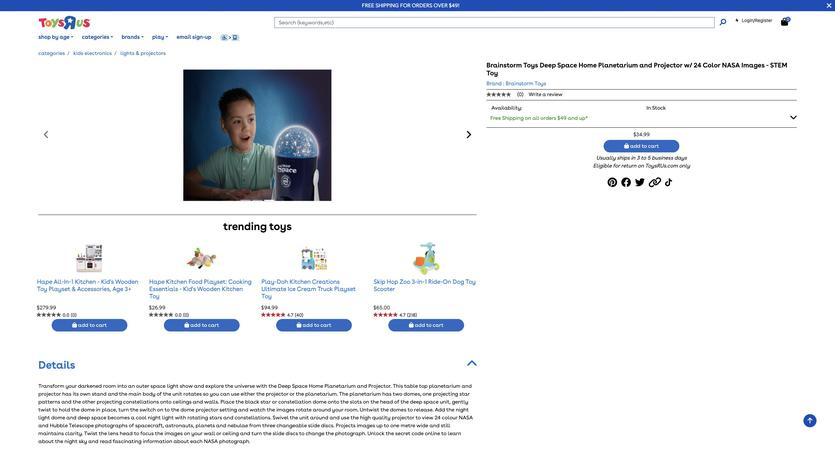 Task type: locate. For each thing, give the bounding box(es) containing it.
0 horizontal spatial deep
[[78, 415, 90, 421]]

table
[[405, 383, 418, 389]]

in
[[647, 105, 651, 111]]

images
[[276, 407, 295, 413], [357, 423, 375, 429], [165, 430, 183, 437]]

space up body
[[151, 383, 166, 389]]

2 shopping bag image from the left
[[409, 322, 414, 328]]

star
[[460, 391, 470, 397], [261, 399, 271, 405]]

1 vertical spatial categories
[[38, 50, 65, 56]]

2 vertical spatial nasa
[[204, 438, 218, 445]]

planetarium up slots
[[350, 391, 381, 397]]

0 horizontal spatial turn
[[119, 407, 129, 413]]

1 vertical spatial your
[[332, 407, 344, 413]]

and
[[640, 61, 653, 69], [568, 115, 578, 121], [194, 383, 204, 389], [357, 383, 367, 389], [462, 383, 472, 389], [108, 391, 118, 397], [61, 399, 71, 405], [193, 399, 203, 405], [238, 407, 248, 413], [66, 415, 76, 421], [223, 415, 234, 421], [330, 415, 340, 421], [38, 423, 48, 429], [216, 423, 226, 429], [430, 423, 440, 429], [240, 430, 250, 437], [88, 438, 98, 445]]

0 horizontal spatial with
[[175, 415, 186, 421]]

1 horizontal spatial space
[[558, 61, 577, 69]]

1 vertical spatial nasa
[[459, 415, 473, 421]]

kitchen inside play-doh kitchen creations ultimate ice cream truck playset toy
[[290, 278, 311, 285]]

on up untwist
[[363, 399, 370, 405]]

darkened
[[78, 383, 102, 389]]

add for skip hop zoo 3-in-1 ride-on dog toy scooter
[[415, 322, 425, 328]]

1 left ride-
[[425, 278, 427, 285]]

1 horizontal spatial projecting
[[433, 391, 459, 397]]

projector.
[[369, 383, 392, 389]]

1 vertical spatial photograph.
[[219, 438, 250, 445]]

trending
[[223, 220, 267, 233]]

stock
[[653, 105, 666, 111]]

black
[[245, 399, 259, 405]]

usually ships in 3 to 5 business days eligible for return on toysrus.com only
[[594, 155, 691, 169]]

space down place,
[[91, 415, 106, 421]]

1 vertical spatial home
[[309, 383, 323, 389]]

1 hape from the left
[[37, 278, 52, 285]]

0 vertical spatial in
[[631, 155, 636, 161]]

0 vertical spatial deep
[[540, 61, 556, 69]]

hape
[[37, 278, 52, 285], [149, 278, 165, 285]]

around up discs. at left
[[310, 415, 329, 421]]

add to cart for hape all-in-1 kitchen - kid's wooden toy playset & accessories, age 3+
[[77, 322, 107, 328]]

head up fascinating
[[120, 430, 133, 437]]

4.7 for in-
[[400, 313, 406, 318]]

add to cart button for skip hop zoo 3-in-1 ride-on dog toy scooter
[[389, 319, 464, 332]]

kitchen up cream
[[290, 278, 311, 285]]

(0) down brand : brainstorm toys link
[[518, 91, 524, 97]]

and left 'up*'
[[568, 115, 578, 121]]

setting
[[220, 407, 237, 413]]

becomes
[[108, 415, 130, 421]]

1 vertical spatial &
[[72, 286, 76, 293]]

of down two
[[394, 399, 400, 405]]

about down maintains
[[38, 438, 54, 445]]

onto left "ceilings"
[[160, 399, 172, 405]]

1 vertical spatial 24
[[435, 415, 441, 421]]

(0) down hape all-in-1 kitchen - kid's wooden toy playset & accessories, age 3+ link at the bottom of page
[[71, 313, 77, 318]]

unit
[[173, 391, 182, 397], [299, 415, 309, 421]]

0 horizontal spatial or
[[216, 430, 221, 437]]

or right wall at bottom left
[[216, 430, 221, 437]]

room
[[103, 383, 116, 389]]

the up swivel
[[267, 407, 275, 413]]

night up spacecraft,
[[148, 415, 161, 421]]

and inside 'brainstorm toys deep space home planetarium and projector w/ 24 color nasa images - stem toy brand : brainstorm toys'
[[640, 61, 653, 69]]

planetarium up unit,
[[429, 383, 461, 389]]

0 vertical spatial projecting
[[433, 391, 459, 397]]

24 inside transform your darkened room into an outer space light show and explore the universe with the deep space home planetarium and projector. this table top planetarium and projector has its own stand and the main body of the unit rotates so you can use either the projector or the planetarium. the planetarium has two domes, one projecting star patterns and the other projecting constellations onto ceilings and walls. place the black star or constellation dome onto the slots on the head of the deep space unit, gently twist to hold the dome in place, turn the switch on to the dome projector setting and watch the images rotate around your room. untwist the domes to release. add the night light dome and deep space becomes a cool night light with rotating stars and constellations. swivel the unit around and use the high quality projector to view 24 colour nasa and hubble telescope photographs of spacecraft, astronauts, planets and nebulae from three changeable slide discs. projects images up to one metre wide and still maintains clarity. twist the lens head to focus the images on your wall or ceiling and turn the slide discs to change the photograph. unlock the secret code online to learn about the night sky and read fascinating information about each nasa photograph.
[[435, 415, 441, 421]]

twist
[[38, 407, 51, 413]]

about left each
[[174, 438, 189, 445]]

the right 'hold'
[[71, 407, 80, 413]]

0.0 (0) for &
[[63, 313, 77, 318]]

1 horizontal spatial star
[[460, 391, 470, 397]]

copy a link to brainstorm toys deep space home planetarium and projector w/ 24 color nasa images - stem toy image
[[649, 175, 664, 190]]

toy inside skip hop zoo 3-in-1 ride-on dog toy scooter
[[466, 278, 476, 285]]

kid's up the age
[[101, 278, 114, 285]]

slide up change
[[308, 423, 320, 429]]

photograph. down projects
[[335, 430, 366, 437]]

slide down three on the bottom
[[273, 430, 285, 437]]

0 horizontal spatial -
[[97, 278, 100, 285]]

sign-
[[192, 34, 205, 40]]

add to cart button for hape all-in-1 kitchen - kid's wooden toy playset & accessories, age 3+
[[52, 319, 127, 332]]

light
[[167, 383, 179, 389], [38, 415, 50, 421], [162, 415, 174, 421]]

0 horizontal spatial about
[[38, 438, 54, 445]]

4.7 left the (218)
[[400, 313, 406, 318]]

1 vertical spatial deep
[[278, 383, 291, 389]]

the up read
[[99, 430, 107, 437]]

1 horizontal spatial wooden
[[197, 286, 221, 293]]

orders
[[412, 2, 433, 9]]

nasa
[[723, 61, 740, 69], [459, 415, 473, 421], [204, 438, 218, 445]]

1 horizontal spatial slide
[[308, 423, 320, 429]]

1 has from the left
[[62, 391, 71, 397]]

(40)
[[295, 313, 303, 318]]

2 0.0 from the left
[[175, 313, 182, 318]]

0.0
[[63, 313, 69, 318], [175, 313, 182, 318]]

hape inside hape all-in-1 kitchen - kid's wooden toy playset & accessories, age 3+
[[37, 278, 52, 285]]

deep
[[410, 399, 423, 405], [78, 415, 90, 421]]

0 horizontal spatial (0)
[[71, 313, 77, 318]]

rotating
[[188, 415, 208, 421]]

-
[[767, 61, 769, 69], [97, 278, 100, 285], [180, 286, 182, 293]]

shopping bag image
[[72, 322, 77, 328], [409, 322, 414, 328]]

1 horizontal spatial turn
[[252, 430, 262, 437]]

1 horizontal spatial of
[[157, 391, 162, 397]]

the down the its at the left bottom
[[73, 399, 81, 405]]

1 inside hape all-in-1 kitchen - kid's wooden toy playset & accessories, age 3+
[[71, 278, 73, 285]]

$279.99
[[37, 305, 56, 311]]

0 horizontal spatial 1
[[71, 278, 73, 285]]

dome down other in the bottom of the page
[[81, 407, 95, 413]]

lights & projectors
[[120, 50, 166, 56]]

swivel
[[273, 415, 289, 421]]

None search field
[[275, 17, 727, 28]]

toy inside play-doh kitchen creations ultimate ice cream truck playset toy
[[262, 293, 272, 300]]

or up constellation
[[290, 391, 295, 397]]

categories down the shop by age
[[38, 50, 65, 56]]

the left secret
[[386, 430, 394, 437]]

0 vertical spatial &
[[136, 50, 139, 56]]

1 vertical spatial deep
[[78, 415, 90, 421]]

& right lights
[[136, 50, 139, 56]]

deep inside transform your darkened room into an outer space light show and explore the universe with the deep space home planetarium and projector. this table top planetarium and projector has its own stand and the main body of the unit rotates so you can use either the projector or the planetarium. the planetarium has two domes, one projecting star patterns and the other projecting constellations onto ceilings and walls. place the black star or constellation dome onto the slots on the head of the deep space unit, gently twist to hold the dome in place, turn the switch on to the dome projector setting and watch the images rotate around your room. untwist the domes to release. add the night light dome and deep space becomes a cool night light with rotating stars and constellations. swivel the unit around and use the high quality projector to view 24 colour nasa and hubble telescope photographs of spacecraft, astronauts, planets and nebulae from three changeable slide discs. projects images up to one metre wide and still maintains clarity. twist the lens head to focus the images on your wall or ceiling and turn the slide discs to change the photograph. unlock the secret code online to learn about the night sky and read fascinating information about each nasa photograph.
[[278, 383, 291, 389]]

hape for hape all-in-1 kitchen - kid's wooden toy playset & accessories, age 3+
[[37, 278, 52, 285]]

2 vertical spatial of
[[129, 423, 134, 429]]

0 vertical spatial photograph.
[[335, 430, 366, 437]]

2 horizontal spatial of
[[394, 399, 400, 405]]

1 vertical spatial space
[[292, 383, 308, 389]]

free shipping for orders over $49! link
[[362, 2, 460, 9]]

2 horizontal spatial or
[[290, 391, 295, 397]]

0 horizontal spatial up
[[205, 34, 212, 40]]

onto down the
[[328, 399, 339, 405]]

toys r us image
[[38, 15, 91, 30]]

space up review
[[558, 61, 577, 69]]

2 horizontal spatial night
[[456, 407, 469, 413]]

head down two
[[380, 399, 393, 405]]

1 horizontal spatial with
[[256, 383, 267, 389]]

online
[[425, 430, 440, 437]]

and up gently
[[462, 383, 472, 389]]

categories
[[82, 34, 109, 40], [38, 50, 65, 56]]

1 horizontal spatial 0.0
[[175, 313, 182, 318]]

free shipping on all orders $49 and up* button
[[487, 111, 797, 125]]

the up the quality
[[381, 407, 389, 413]]

1 0.0 from the left
[[63, 313, 69, 318]]

- right essentials
[[180, 286, 182, 293]]

wooden
[[115, 278, 138, 285], [197, 286, 221, 293]]

transform
[[38, 383, 64, 389]]

5
[[648, 155, 651, 161]]

on
[[443, 278, 452, 285]]

toys up the write a review button
[[535, 80, 547, 87]]

turn up becomes on the bottom left of the page
[[119, 407, 129, 413]]

1 shopping bag image from the left
[[72, 322, 77, 328]]

projector
[[38, 391, 61, 397], [266, 391, 289, 397], [196, 407, 218, 413], [392, 415, 415, 421]]

in
[[631, 155, 636, 161], [96, 407, 100, 413]]

skip hop zoo 3-in-1 ride-on dog toy scooter image
[[413, 242, 440, 275]]

and up slots
[[357, 383, 367, 389]]

shipping
[[376, 2, 399, 9]]

0 horizontal spatial in
[[96, 407, 100, 413]]

2 4.7 from the left
[[400, 313, 406, 318]]

4.7 for ultimate
[[287, 313, 294, 318]]

1 horizontal spatial planetarium
[[599, 61, 638, 69]]

ceiling
[[223, 430, 239, 437]]

wooden down playset:
[[197, 286, 221, 293]]

1 horizontal spatial -
[[180, 286, 182, 293]]

2 hape from the left
[[149, 278, 165, 285]]

1 horizontal spatial space
[[151, 383, 166, 389]]

kitchen inside hape all-in-1 kitchen - kid's wooden toy playset & accessories, age 3+
[[75, 278, 96, 285]]

turn down from
[[252, 430, 262, 437]]

photograph.
[[335, 430, 366, 437], [219, 438, 250, 445]]

free shipping for orders over $49!
[[362, 2, 460, 9]]

one up secret
[[391, 423, 400, 429]]

0 vertical spatial head
[[380, 399, 393, 405]]

projecting
[[433, 391, 459, 397], [97, 399, 122, 405]]

with right universe
[[256, 383, 267, 389]]

the down the
[[341, 399, 349, 405]]

1 playset from the left
[[49, 286, 70, 293]]

planetarium
[[599, 61, 638, 69], [325, 383, 356, 389]]

ultimate
[[262, 286, 286, 293]]

electronics
[[85, 50, 112, 56]]

home inside 'brainstorm toys deep space home planetarium and projector w/ 24 color nasa images - stem toy brand : brainstorm toys'
[[579, 61, 597, 69]]

hape left all- at the bottom left of the page
[[37, 278, 52, 285]]

only
[[680, 163, 691, 169]]

0 vertical spatial your
[[66, 383, 77, 389]]

up inside menu bar
[[205, 34, 212, 40]]

0 horizontal spatial star
[[261, 399, 271, 405]]

1 horizontal spatial (0)
[[183, 313, 189, 318]]

1 horizontal spatial 0.0 (0)
[[175, 313, 189, 318]]

1 vertical spatial head
[[120, 430, 133, 437]]

use
[[231, 391, 240, 397], [341, 415, 350, 421]]

2 horizontal spatial -
[[767, 61, 769, 69]]

1 horizontal spatial playset
[[335, 286, 356, 293]]

kid's inside hape kitchen food playset: cooking essentials - kid's wooden kitchen toy
[[183, 286, 196, 293]]

or
[[290, 391, 295, 397], [272, 399, 277, 405], [216, 430, 221, 437]]

categories inside dropdown button
[[82, 34, 109, 40]]

play-
[[262, 278, 277, 285]]

brainstorm up :
[[487, 61, 522, 69]]

0 horizontal spatial playset
[[49, 286, 70, 293]]

0 horizontal spatial a
[[131, 415, 135, 421]]

playset
[[49, 286, 70, 293], [335, 286, 356, 293]]

your up the its at the left bottom
[[66, 383, 77, 389]]

has down projector.
[[383, 391, 392, 397]]

of down becomes on the bottom left of the page
[[129, 423, 134, 429]]

constellation
[[278, 399, 312, 405]]

1 0.0 (0) from the left
[[63, 313, 77, 318]]

and left projector
[[640, 61, 653, 69]]

cart for play-doh kitchen creations ultimate ice cream truck playset toy
[[321, 322, 332, 328]]

2 vertical spatial night
[[64, 438, 77, 445]]

0 horizontal spatial wooden
[[115, 278, 138, 285]]

& left accessories,
[[72, 286, 76, 293]]

1 vertical spatial space
[[424, 399, 439, 405]]

skip hop zoo 3-in-1 ride-on dog toy scooter
[[374, 278, 476, 293]]

play button
[[148, 29, 173, 45]]

nasa inside 'brainstorm toys deep space home planetarium and projector w/ 24 color nasa images - stem toy brand : brainstorm toys'
[[723, 61, 740, 69]]

1 horizontal spatial or
[[272, 399, 277, 405]]

1 horizontal spatial hape
[[149, 278, 165, 285]]

kitchen up essentials
[[166, 278, 187, 285]]

rotate
[[296, 407, 312, 413]]

1 4.7 from the left
[[287, 313, 294, 318]]

eligible
[[594, 163, 612, 169]]

a left cool
[[131, 415, 135, 421]]

categories for categories link
[[38, 50, 65, 56]]

into
[[117, 383, 127, 389]]

in left place,
[[96, 407, 100, 413]]

cart
[[649, 143, 659, 149], [96, 322, 107, 328], [208, 322, 219, 328], [321, 322, 332, 328], [433, 322, 444, 328]]

skip
[[374, 278, 386, 285]]

wooden inside hape kitchen food playset: cooking essentials - kid's wooden kitchen toy
[[197, 286, 221, 293]]

hape inside hape kitchen food playset: cooking essentials - kid's wooden kitchen toy
[[149, 278, 165, 285]]

1 horizontal spatial shopping bag image
[[409, 322, 414, 328]]

use up projects
[[341, 415, 350, 421]]

1 horizontal spatial about
[[174, 438, 189, 445]]

secret
[[395, 430, 411, 437]]

1 vertical spatial use
[[341, 415, 350, 421]]

add to cart for play-doh kitchen creations ultimate ice cream truck playset toy
[[302, 322, 332, 328]]

2 has from the left
[[383, 391, 392, 397]]

1 horizontal spatial onto
[[328, 399, 339, 405]]

0 vertical spatial nasa
[[723, 61, 740, 69]]

- up accessories,
[[97, 278, 100, 285]]

menu bar
[[34, 26, 836, 49]]

toy inside hape all-in-1 kitchen - kid's wooden toy playset & accessories, age 3+
[[37, 286, 47, 293]]

4.7 (218)
[[400, 313, 417, 318]]

discs
[[286, 430, 298, 437]]

each
[[190, 438, 203, 445]]

constellations
[[123, 399, 159, 405]]

home inside transform your darkened room into an outer space light show and explore the universe with the deep space home planetarium and projector. this table top planetarium and projector has its own stand and the main body of the unit rotates so you can use either the projector or the planetarium. the planetarium has two domes, one projecting star patterns and the other projecting constellations onto ceilings and walls. place the black star or constellation dome onto the slots on the head of the deep space unit, gently twist to hold the dome in place, turn the switch on to the dome projector setting and watch the images rotate around your room. untwist the domes to release. add the night light dome and deep space becomes a cool night light with rotating stars and constellations. swivel the unit around and use the high quality projector to view 24 colour nasa and hubble telescope photographs of spacecraft, astronauts, planets and nebulae from three changeable slide discs. projects images up to one metre wide and still maintains clarity. twist the lens head to focus the images on your wall or ceiling and turn the slide discs to change the photograph. unlock the secret code online to learn about the night sky and read fascinating information about each nasa photograph.
[[309, 383, 323, 389]]

use right can on the left of the page
[[231, 391, 240, 397]]

and down 'hold'
[[66, 415, 76, 421]]

focus
[[141, 430, 154, 437]]

(0)
[[518, 91, 524, 97], [71, 313, 77, 318], [183, 313, 189, 318]]

2 playset from the left
[[335, 286, 356, 293]]

0 horizontal spatial your
[[66, 383, 77, 389]]

the
[[339, 391, 348, 397]]

0 horizontal spatial nasa
[[204, 438, 218, 445]]

0.0 (0) for toy
[[175, 313, 189, 318]]

unit,
[[440, 399, 451, 405]]

1 horizontal spatial deep
[[410, 399, 423, 405]]

1 1 from the left
[[71, 278, 73, 285]]

1 horizontal spatial up
[[377, 423, 383, 429]]

the
[[225, 383, 233, 389], [269, 383, 277, 389], [119, 391, 127, 397], [163, 391, 171, 397], [256, 391, 265, 397], [296, 391, 304, 397], [73, 399, 81, 405], [236, 399, 244, 405], [341, 399, 349, 405], [371, 399, 379, 405], [401, 399, 409, 405], [71, 407, 80, 413], [130, 407, 138, 413], [171, 407, 179, 413], [267, 407, 275, 413], [381, 407, 389, 413], [447, 407, 455, 413], [290, 415, 298, 421], [351, 415, 359, 421], [99, 430, 107, 437], [155, 430, 163, 437], [263, 430, 272, 437], [326, 430, 334, 437], [386, 430, 394, 437], [55, 438, 63, 445]]

brand
[[487, 80, 502, 87]]

from
[[249, 423, 261, 429]]

accessories,
[[77, 286, 111, 293]]

4.7
[[287, 313, 294, 318], [400, 313, 406, 318]]

toy down ultimate
[[262, 293, 272, 300]]

wooden inside hape all-in-1 kitchen - kid's wooden toy playset & accessories, age 3+
[[115, 278, 138, 285]]

24
[[694, 61, 702, 69], [435, 415, 441, 421]]

turn
[[119, 407, 129, 413], [252, 430, 262, 437]]

share brainstorm toys deep space home planetarium and projector w/ 24 color nasa images - stem toy on facebook image
[[622, 175, 633, 190]]

0 horizontal spatial onto
[[160, 399, 172, 405]]

1 vertical spatial unit
[[299, 415, 309, 421]]

and down 'twist'
[[88, 438, 98, 445]]

for
[[400, 2, 411, 9]]

or up swivel
[[272, 399, 277, 405]]

2 vertical spatial images
[[165, 430, 183, 437]]

to inside the usually ships in 3 to 5 business days eligible for return on toysrus.com only
[[641, 155, 647, 161]]

1 vertical spatial projecting
[[97, 399, 122, 405]]

0 vertical spatial images
[[276, 407, 295, 413]]

create a pinterest pin for brainstorm toys deep space home planetarium and projector w/ 24 color nasa images - stem toy image
[[608, 175, 620, 190]]

0 horizontal spatial images
[[165, 430, 183, 437]]

onto
[[160, 399, 172, 405], [328, 399, 339, 405]]

0 horizontal spatial photograph.
[[219, 438, 250, 445]]

menu bar containing shop by age
[[34, 26, 836, 49]]

1 horizontal spatial has
[[383, 391, 392, 397]]

4.7 left (40)
[[287, 313, 294, 318]]

2 1 from the left
[[425, 278, 427, 285]]

0 vertical spatial a
[[543, 92, 546, 98]]

toy down essentials
[[149, 293, 160, 300]]

0 horizontal spatial has
[[62, 391, 71, 397]]

the down the either
[[236, 399, 244, 405]]

star up gently
[[460, 391, 470, 397]]

an
[[128, 383, 135, 389]]

deep down domes,
[[410, 399, 423, 405]]

wall
[[204, 430, 215, 437]]

on left all
[[525, 115, 532, 121]]

kids
[[73, 50, 83, 56]]

1 horizontal spatial planetarium
[[429, 383, 461, 389]]

unit down the rotate
[[299, 415, 309, 421]]

of right body
[[157, 391, 162, 397]]

toy inside hape kitchen food playset: cooking essentials - kid's wooden kitchen toy
[[149, 293, 160, 300]]

email sign-up
[[177, 34, 212, 40]]

shopping bag image
[[782, 18, 789, 26], [625, 143, 629, 149], [185, 322, 189, 328], [297, 322, 302, 328]]

categories for the categories dropdown button
[[82, 34, 109, 40]]

the up information
[[155, 430, 163, 437]]

projecting up unit,
[[433, 391, 459, 397]]

0 horizontal spatial 0.0
[[63, 313, 69, 318]]

this icon serves as a link to download the essential accessibility assistive technology app for individuals with physical disabilities. it is featured as part of our commitment to diversity and inclusion. image
[[220, 34, 240, 41]]

1 horizontal spatial 1
[[425, 278, 427, 285]]

deep up the write a review button
[[540, 61, 556, 69]]

images down the astronauts,
[[165, 430, 183, 437]]

Enter Keyword or Item No. search field
[[275, 17, 715, 28]]

top
[[419, 383, 428, 389]]

playset right truck on the bottom of the page
[[335, 286, 356, 293]]

up left this icon serves as a link to download the essential accessibility assistive technology app for individuals with physical disabilities. it is featured as part of our commitment to diversity and inclusion.
[[205, 34, 212, 40]]

unit up "ceilings"
[[173, 391, 182, 397]]

add to cart button for play-doh kitchen creations ultimate ice cream truck playset toy
[[276, 319, 352, 332]]

0 horizontal spatial deep
[[278, 383, 291, 389]]

images down "high"
[[357, 423, 375, 429]]

in stock
[[647, 105, 666, 111]]

0 vertical spatial use
[[231, 391, 240, 397]]

in left 3
[[631, 155, 636, 161]]

usually
[[597, 155, 616, 161]]

toys
[[524, 61, 538, 69], [535, 80, 547, 87]]

space up constellation
[[292, 383, 308, 389]]

your left room.
[[332, 407, 344, 413]]

0 vertical spatial unit
[[173, 391, 182, 397]]

2 0.0 (0) from the left
[[175, 313, 189, 318]]

1 vertical spatial up
[[377, 423, 383, 429]]



Task type: describe. For each thing, give the bounding box(es) containing it.
kid's inside hape all-in-1 kitchen - kid's wooden toy playset & accessories, age 3+
[[101, 278, 114, 285]]

1 vertical spatial brainstorm
[[506, 80, 534, 87]]

free
[[362, 2, 375, 9]]

(0) for hape all-in-1 kitchen - kid's wooden toy playset & accessories, age 3+
[[71, 313, 77, 318]]

1 vertical spatial turn
[[252, 430, 262, 437]]

the down into
[[119, 391, 127, 397]]

0 horizontal spatial planetarium
[[350, 391, 381, 397]]

0 horizontal spatial head
[[120, 430, 133, 437]]

truck
[[318, 286, 333, 293]]

0 vertical spatial with
[[256, 383, 267, 389]]

playset inside play-doh kitchen creations ultimate ice cream truck playset toy
[[335, 286, 356, 293]]

place,
[[102, 407, 117, 413]]

add for hape all-in-1 kitchen - kid's wooden toy playset & accessories, age 3+
[[78, 322, 88, 328]]

ships
[[617, 155, 630, 161]]

0 vertical spatial star
[[460, 391, 470, 397]]

and down nebulae
[[240, 430, 250, 437]]

on right switch
[[157, 407, 163, 413]]

cart for hape all-in-1 kitchen - kid's wooden toy playset & accessories, age 3+
[[96, 322, 107, 328]]

0 vertical spatial one
[[423, 391, 432, 397]]

shop by age
[[38, 34, 70, 40]]

and up 'hold'
[[61, 399, 71, 405]]

projects
[[336, 423, 356, 429]]

changeable
[[277, 423, 307, 429]]

ice
[[288, 286, 296, 293]]

categories button
[[78, 29, 117, 45]]

up*
[[580, 115, 588, 121]]

0 horizontal spatial night
[[64, 438, 77, 445]]

wide
[[417, 423, 429, 429]]

and down stars
[[216, 423, 226, 429]]

over
[[434, 2, 448, 9]]

universe
[[235, 383, 255, 389]]

1 vertical spatial or
[[272, 399, 277, 405]]

1 horizontal spatial photograph.
[[335, 430, 366, 437]]

dog
[[453, 278, 465, 285]]

brainstorm toys deep space home planetarium and projector w/ 24 color nasa images - stem toy image number null image
[[184, 61, 332, 210]]

2 horizontal spatial (0)
[[518, 91, 524, 97]]

the up domes
[[401, 399, 409, 405]]

food
[[189, 278, 203, 285]]

1 vertical spatial with
[[175, 415, 186, 421]]

the up black
[[256, 391, 265, 397]]

2 onto from the left
[[328, 399, 339, 405]]

2 about from the left
[[174, 438, 189, 445]]

0 vertical spatial slide
[[308, 423, 320, 429]]

1 horizontal spatial use
[[341, 415, 350, 421]]

1 vertical spatial images
[[357, 423, 375, 429]]

1 vertical spatial around
[[310, 415, 329, 421]]

planetarium.
[[306, 391, 338, 397]]

1 horizontal spatial head
[[380, 399, 393, 405]]

1 inside skip hop zoo 3-in-1 ride-on dog toy scooter
[[425, 278, 427, 285]]

in inside transform your darkened room into an outer space light show and explore the universe with the deep space home planetarium and projector. this table top planetarium and projector has its own stand and the main body of the unit rotates so you can use either the projector or the planetarium. the planetarium has two domes, one projecting star patterns and the other projecting constellations onto ceilings and walls. place the black star or constellation dome onto the slots on the head of the deep space unit, gently twist to hold the dome in place, turn the switch on to the dome projector setting and watch the images rotate around your room. untwist the domes to release. add the night light dome and deep space becomes a cool night light with rotating stars and constellations. swivel the unit around and use the high quality projector to view 24 colour nasa and hubble telescope photographs of spacecraft, astronauts, planets and nebulae from three changeable slide discs. projects images up to one metre wide and still maintains clarity. twist the lens head to focus the images on your wall or ceiling and turn the slide discs to change the photograph. unlock the secret code online to learn about the night sky and read fascinating information about each nasa photograph.
[[96, 407, 100, 413]]

login/register
[[742, 17, 773, 23]]

a inside transform your darkened room into an outer space light show and explore the universe with the deep space home planetarium and projector. this table top planetarium and projector has its own stand and the main body of the unit rotates so you can use either the projector or the planetarium. the planetarium has two domes, one projecting star patterns and the other projecting constellations onto ceilings and walls. place the black star or constellation dome onto the slots on the head of the deep space unit, gently twist to hold the dome in place, turn the switch on to the dome projector setting and watch the images rotate around your room. untwist the domes to release. add the night light dome and deep space becomes a cool night light with rotating stars and constellations. swivel the unit around and use the high quality projector to view 24 colour nasa and hubble telescope photographs of spacecraft, astronauts, planets and nebulae from three changeable slide discs. projects images up to one metre wide and still maintains clarity. twist the lens head to focus the images on your wall or ceiling and turn the slide discs to change the photograph. unlock the secret code online to learn about the night sky and read fascinating information about each nasa photograph.
[[131, 415, 135, 421]]

0.0 for &
[[63, 313, 69, 318]]

planetarium inside 'brainstorm toys deep space home planetarium and projector w/ 24 color nasa images - stem toy brand : brainstorm toys'
[[599, 61, 638, 69]]

on down the astronauts,
[[184, 430, 190, 437]]

in-
[[418, 278, 425, 285]]

projector down walls.
[[196, 407, 218, 413]]

lights
[[120, 50, 134, 56]]

close button image
[[828, 2, 832, 9]]

space inside 'brainstorm toys deep space home planetarium and projector w/ 24 color nasa images - stem toy brand : brainstorm toys'
[[558, 61, 577, 69]]

0 vertical spatial of
[[157, 391, 162, 397]]

shopping bag image inside 0 link
[[782, 18, 789, 26]]

0 vertical spatial or
[[290, 391, 295, 397]]

brands
[[122, 34, 140, 40]]

add for hape kitchen food playset: cooking essentials - kid's wooden kitchen toy
[[190, 322, 201, 328]]

shopping bag image for scooter
[[409, 322, 414, 328]]

light up the astronauts,
[[162, 415, 174, 421]]

hape kitchen food playset: cooking essentials - kid's wooden kitchen toy image
[[185, 242, 218, 275]]

either
[[241, 391, 255, 397]]

0 vertical spatial space
[[151, 383, 166, 389]]

and down black
[[238, 407, 248, 413]]

planetarium inside transform your darkened room into an outer space light show and explore the universe with the deep space home planetarium and projector. this table top planetarium and projector has its own stand and the main body of the unit rotates so you can use either the projector or the planetarium. the planetarium has two domes, one projecting star patterns and the other projecting constellations onto ceilings and walls. place the black star or constellation dome onto the slots on the head of the deep space unit, gently twist to hold the dome in place, turn the switch on to the dome projector setting and watch the images rotate around your room. untwist the domes to release. add the night light dome and deep space becomes a cool night light with rotating stars and constellations. swivel the unit around and use the high quality projector to view 24 colour nasa and hubble telescope photographs of spacecraft, astronauts, planets and nebulae from three changeable slide discs. projects images up to one metre wide and still maintains clarity. twist the lens head to focus the images on your wall or ceiling and turn the slide discs to change the photograph. unlock the secret code online to learn about the night sky and read fascinating information about each nasa photograph.
[[325, 383, 356, 389]]

the up the changeable
[[290, 415, 298, 421]]

clarity.
[[65, 430, 83, 437]]

spacecraft,
[[135, 423, 164, 429]]

planets
[[196, 423, 215, 429]]

dome down "ceilings"
[[181, 407, 194, 413]]

1 horizontal spatial nasa
[[459, 415, 473, 421]]

- inside 'brainstorm toys deep space home planetarium and projector w/ 24 color nasa images - stem toy brand : brainstorm toys'
[[767, 61, 769, 69]]

the down discs. at left
[[326, 430, 334, 437]]

email
[[177, 34, 191, 40]]

space inside transform your darkened room into an outer space light show and explore the universe with the deep space home planetarium and projector. this table top planetarium and projector has its own stand and the main body of the unit rotates so you can use either the projector or the planetarium. the planetarium has two domes, one projecting star patterns and the other projecting constellations onto ceilings and walls. place the black star or constellation dome onto the slots on the head of the deep space unit, gently twist to hold the dome in place, turn the switch on to the dome projector setting and watch the images rotate around your room. untwist the domes to release. add the night light dome and deep space becomes a cool night light with rotating stars and constellations. swivel the unit around and use the high quality projector to view 24 colour nasa and hubble telescope photographs of spacecraft, astronauts, planets and nebulae from three changeable slide discs. projects images up to one metre wide and still maintains clarity. twist the lens head to focus the images on your wall or ceiling and turn the slide discs to change the photograph. unlock the secret code online to learn about the night sky and read fascinating information about each nasa photograph.
[[292, 383, 308, 389]]

0 vertical spatial planetarium
[[429, 383, 461, 389]]

cooking
[[229, 278, 252, 285]]

toy inside 'brainstorm toys deep space home planetarium and projector w/ 24 color nasa images - stem toy brand : brainstorm toys'
[[487, 69, 498, 77]]

hape kitchen food playset: cooking essentials - kid's wooden kitchen toy
[[149, 278, 252, 300]]

in inside the usually ships in 3 to 5 business days eligible for return on toysrus.com only
[[631, 155, 636, 161]]

hold
[[59, 407, 70, 413]]

metre
[[401, 423, 415, 429]]

deep inside 'brainstorm toys deep space home planetarium and projector w/ 24 color nasa images - stem toy brand : brainstorm toys'
[[540, 61, 556, 69]]

1 about from the left
[[38, 438, 54, 445]]

playset:
[[204, 278, 227, 285]]

1 onto from the left
[[160, 399, 172, 405]]

the up can on the left of the page
[[225, 383, 233, 389]]

add for play-doh kitchen creations ultimate ice cream truck playset toy
[[303, 322, 313, 328]]

the right body
[[163, 391, 171, 397]]

1 vertical spatial one
[[391, 423, 400, 429]]

and down room
[[108, 391, 118, 397]]

and up rotates
[[194, 383, 204, 389]]

playset inside hape all-in-1 kitchen - kid's wooden toy playset & accessories, age 3+
[[49, 286, 70, 293]]

the down "ceilings"
[[171, 407, 179, 413]]

projector up constellation
[[266, 391, 289, 397]]

add to cart for skip hop zoo 3-in-1 ride-on dog toy scooter
[[414, 322, 444, 328]]

0 vertical spatial night
[[456, 407, 469, 413]]

dome up hubble at the left bottom of the page
[[51, 415, 65, 421]]

and up online
[[430, 423, 440, 429]]

all
[[533, 115, 540, 121]]

images
[[742, 61, 765, 69]]

play-doh kitchen creations ultimate ice cream truck playset toy link
[[262, 278, 356, 300]]

tiktok image
[[666, 175, 674, 190]]

and up discs. at left
[[330, 415, 340, 421]]

brainstorm toys deep space home planetarium and projector w/ 24 color nasa images - stem toy brand : brainstorm toys
[[487, 61, 788, 87]]

and inside dropdown button
[[568, 115, 578, 121]]

0 horizontal spatial projecting
[[97, 399, 122, 405]]

share a link to brainstorm toys deep space home planetarium and projector w/ 24 color nasa images - stem toy on twitter image
[[635, 175, 647, 190]]

$65.00
[[374, 305, 390, 311]]

hape all-in-1 kitchen - kid's wooden toy playset & accessories, age 3+ image
[[73, 242, 106, 275]]

the down maintains
[[55, 438, 63, 445]]

three
[[262, 423, 275, 429]]

availability:
[[492, 105, 523, 111]]

1 horizontal spatial &
[[136, 50, 139, 56]]

up inside transform your darkened room into an outer space light show and explore the universe with the deep space home planetarium and projector. this table top planetarium and projector has its own stand and the main body of the unit rotates so you can use either the projector or the planetarium. the planetarium has two domes, one projecting star patterns and the other projecting constellations onto ceilings and walls. place the black star or constellation dome onto the slots on the head of the deep space unit, gently twist to hold the dome in place, turn the switch on to the dome projector setting and watch the images rotate around your room. untwist the domes to release. add the night light dome and deep space becomes a cool night light with rotating stars and constellations. swivel the unit around and use the high quality projector to view 24 colour nasa and hubble telescope photographs of spacecraft, astronauts, planets and nebulae from three changeable slide discs. projects images up to one metre wide and still maintains clarity. twist the lens head to focus the images on your wall or ceiling and turn the slide discs to change the photograph. unlock the secret code online to learn about the night sky and read fascinating information about each nasa photograph.
[[377, 423, 383, 429]]

24 inside 'brainstorm toys deep space home planetarium and projector w/ 24 color nasa images - stem toy brand : brainstorm toys'
[[694, 61, 702, 69]]

login/register button
[[735, 17, 773, 24]]

maintains
[[38, 430, 64, 437]]

main
[[129, 391, 141, 397]]

walls.
[[204, 399, 219, 405]]

dome down planetarium.
[[313, 399, 327, 405]]

shopping bag image for &
[[72, 322, 77, 328]]

add to cart button for hape kitchen food playset: cooking essentials - kid's wooden kitchen toy
[[164, 319, 240, 332]]

projectors
[[141, 50, 166, 56]]

kitchen down cooking
[[222, 286, 243, 293]]

0 vertical spatial toys
[[524, 61, 538, 69]]

return
[[622, 163, 637, 169]]

cream
[[297, 286, 316, 293]]

essentials
[[149, 286, 178, 293]]

shipping
[[502, 115, 524, 121]]

ceilings
[[173, 399, 192, 405]]

details
[[38, 359, 75, 372]]

show
[[180, 383, 193, 389]]

0 vertical spatial around
[[313, 407, 331, 413]]

0 vertical spatial turn
[[119, 407, 129, 413]]

the down room.
[[351, 415, 359, 421]]

age
[[113, 286, 123, 293]]

untwist
[[360, 407, 379, 413]]

days
[[675, 155, 687, 161]]

stars
[[209, 415, 222, 421]]

$26.99
[[149, 305, 166, 311]]

free shipping on all orders $49 and up*
[[491, 115, 588, 121]]

1 vertical spatial of
[[394, 399, 400, 405]]

review
[[548, 92, 563, 98]]

1 horizontal spatial your
[[192, 430, 203, 437]]

own
[[80, 391, 91, 397]]

slots
[[350, 399, 362, 405]]

(0) for hape kitchen food playset: cooking essentials - kid's wooden kitchen toy
[[183, 313, 189, 318]]

categories link
[[38, 50, 65, 56]]

add inside transform your darkened room into an outer space light show and explore the universe with the deep space home planetarium and projector. this table top planetarium and projector has its own stand and the main body of the unit rotates so you can use either the projector or the planetarium. the planetarium has two domes, one projecting star patterns and the other projecting constellations onto ceilings and walls. place the black star or constellation dome onto the slots on the head of the deep space unit, gently twist to hold the dome in place, turn the switch on to the dome projector setting and watch the images rotate around your room. untwist the domes to release. add the night light dome and deep space becomes a cool night light with rotating stars and constellations. swivel the unit around and use the high quality projector to view 24 colour nasa and hubble telescope photographs of spacecraft, astronauts, planets and nebulae from three changeable slide discs. projects images up to one metre wide and still maintains clarity. twist the lens head to focus the images on your wall or ceiling and turn the slide discs to change the photograph. unlock the secret code online to learn about the night sky and read fascinating information about each nasa photograph.
[[435, 407, 445, 413]]

on inside the usually ships in 3 to 5 business days eligible for return on toysrus.com only
[[638, 163, 644, 169]]

play-doh kitchen creations ultimate ice cream truck playset toy image
[[301, 242, 328, 275]]

1 vertical spatial toys
[[535, 80, 547, 87]]

room.
[[345, 407, 359, 413]]

0.0 for toy
[[175, 313, 182, 318]]

and down rotates
[[193, 399, 203, 405]]

2 vertical spatial space
[[91, 415, 106, 421]]

- inside hape kitchen food playset: cooking essentials - kid's wooden kitchen toy
[[180, 286, 182, 293]]

the down constellations
[[130, 407, 138, 413]]

0 horizontal spatial use
[[231, 391, 240, 397]]

stand
[[92, 391, 107, 397]]

the up colour
[[447, 407, 455, 413]]

0 horizontal spatial unit
[[173, 391, 182, 397]]

the down three on the bottom
[[263, 430, 272, 437]]

skip hop zoo 3-in-1 ride-on dog toy scooter link
[[374, 278, 476, 293]]

hape for hape kitchen food playset: cooking essentials - kid's wooden kitchen toy
[[149, 278, 165, 285]]

- inside hape all-in-1 kitchen - kid's wooden toy playset & accessories, age 3+
[[97, 278, 100, 285]]

fascinating
[[113, 438, 142, 445]]

cart for skip hop zoo 3-in-1 ride-on dog toy scooter
[[433, 322, 444, 328]]

light left show
[[167, 383, 179, 389]]

doh
[[277, 278, 288, 285]]

2 horizontal spatial your
[[332, 407, 344, 413]]

ride-
[[429, 278, 443, 285]]

1 horizontal spatial night
[[148, 415, 161, 421]]

cool
[[136, 415, 147, 421]]

free
[[491, 115, 501, 121]]

1 vertical spatial star
[[261, 399, 271, 405]]

& inside hape all-in-1 kitchen - kid's wooden toy playset & accessories, age 3+
[[72, 286, 76, 293]]

add to cart for hape kitchen food playset: cooking essentials - kid's wooden kitchen toy
[[189, 322, 219, 328]]

and up maintains
[[38, 423, 48, 429]]

the up constellation
[[296, 391, 304, 397]]

scooter
[[374, 286, 395, 293]]

2 horizontal spatial space
[[424, 399, 439, 405]]

0 vertical spatial deep
[[410, 399, 423, 405]]

hubble
[[50, 423, 68, 429]]

projector up the patterns
[[38, 391, 61, 397]]

the up untwist
[[371, 399, 379, 405]]

trending toys
[[223, 220, 292, 233]]

and down setting
[[223, 415, 234, 421]]

projector up the 'metre'
[[392, 415, 415, 421]]

1 horizontal spatial unit
[[299, 415, 309, 421]]

0 vertical spatial brainstorm
[[487, 61, 522, 69]]

in-
[[64, 278, 71, 285]]

0 horizontal spatial slide
[[273, 430, 285, 437]]

cart for hape kitchen food playset: cooking essentials - kid's wooden kitchen toy
[[208, 322, 219, 328]]

business
[[652, 155, 674, 161]]

the right universe
[[269, 383, 277, 389]]

rotates
[[184, 391, 202, 397]]

on inside dropdown button
[[525, 115, 532, 121]]

brand : brainstorm toys link
[[487, 80, 547, 88]]

light down twist at bottom
[[38, 415, 50, 421]]

brands button
[[117, 29, 148, 45]]

shop by age button
[[34, 29, 78, 45]]

details link
[[38, 359, 75, 372]]

twist
[[84, 430, 98, 437]]



Task type: vqa. For each thing, say whether or not it's contained in the screenshot.
brands dropdown button
yes



